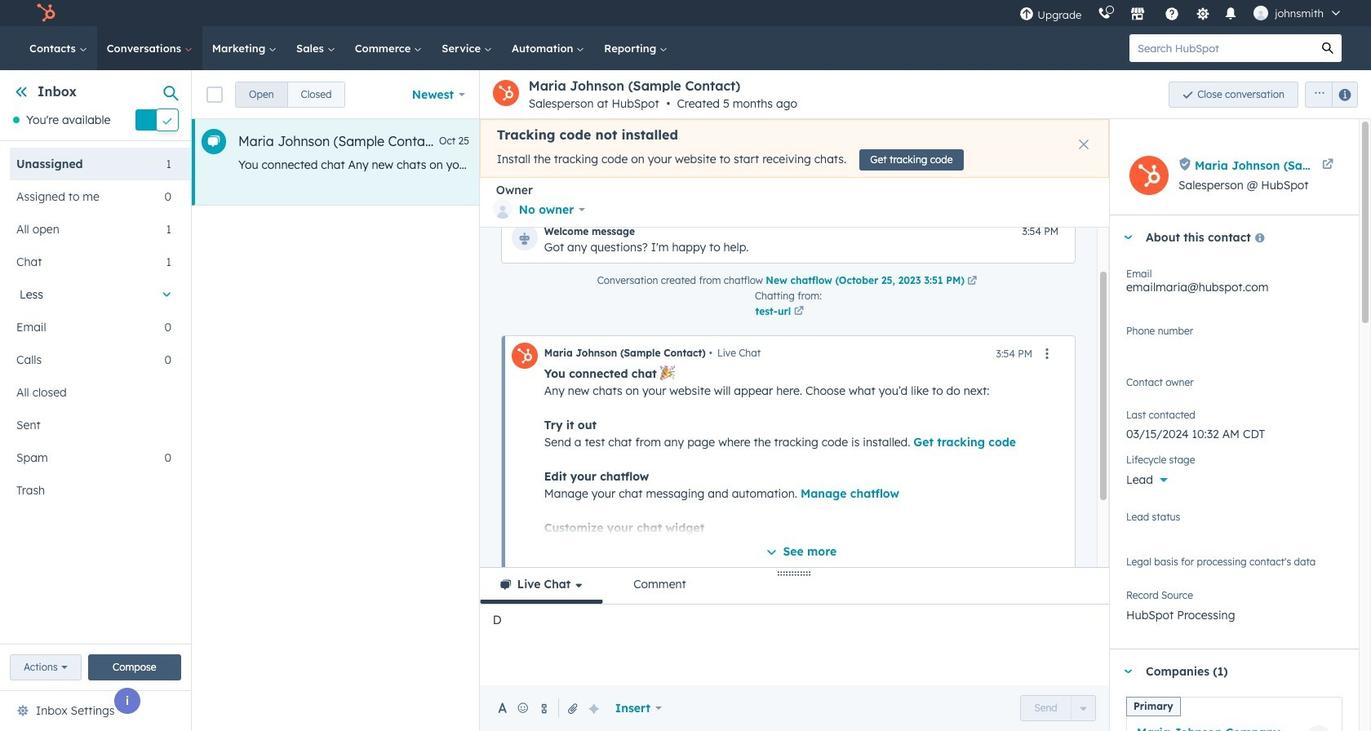 Task type: locate. For each thing, give the bounding box(es) containing it.
None text field
[[1127, 322, 1343, 355]]

alert
[[480, 119, 1110, 178]]

menu
[[1012, 0, 1352, 26]]

main content
[[192, 70, 1372, 732]]

None button
[[235, 81, 288, 107], [287, 81, 346, 107], [235, 81, 288, 107], [287, 81, 346, 107]]

1 caret image from the top
[[1123, 236, 1133, 240]]

caret image
[[1123, 236, 1133, 240], [1123, 670, 1133, 674]]

group
[[235, 81, 346, 107], [1299, 81, 1359, 107], [1021, 696, 1096, 722]]

live chat from maria johnson (sample contact) with context you connected chat
any new chats on your website will appear here. choose what you'd like to do next:

try it out 
send a test chat from any page where the tracking code is installed: https://app.hubs row
[[192, 119, 1308, 206]]

1 vertical spatial caret image
[[1123, 670, 1133, 674]]

john smith image
[[1254, 6, 1269, 20]]

link opens in a new window image
[[968, 274, 977, 289], [968, 277, 977, 287], [794, 307, 804, 317]]

Search HubSpot search field
[[1130, 34, 1314, 62]]

0 vertical spatial caret image
[[1123, 236, 1133, 240]]

0 horizontal spatial group
[[235, 81, 346, 107]]



Task type: describe. For each thing, give the bounding box(es) containing it.
-- text field
[[1127, 419, 1343, 445]]

marketplaces image
[[1131, 7, 1146, 22]]

link opens in a new window image
[[794, 305, 804, 319]]

2 horizontal spatial group
[[1299, 81, 1359, 107]]

2 caret image from the top
[[1123, 670, 1133, 674]]

1 horizontal spatial group
[[1021, 696, 1096, 722]]

close image
[[1079, 140, 1089, 149]]

you're available image
[[13, 117, 20, 123]]



Task type: vqa. For each thing, say whether or not it's contained in the screenshot.
the left Marketing
no



